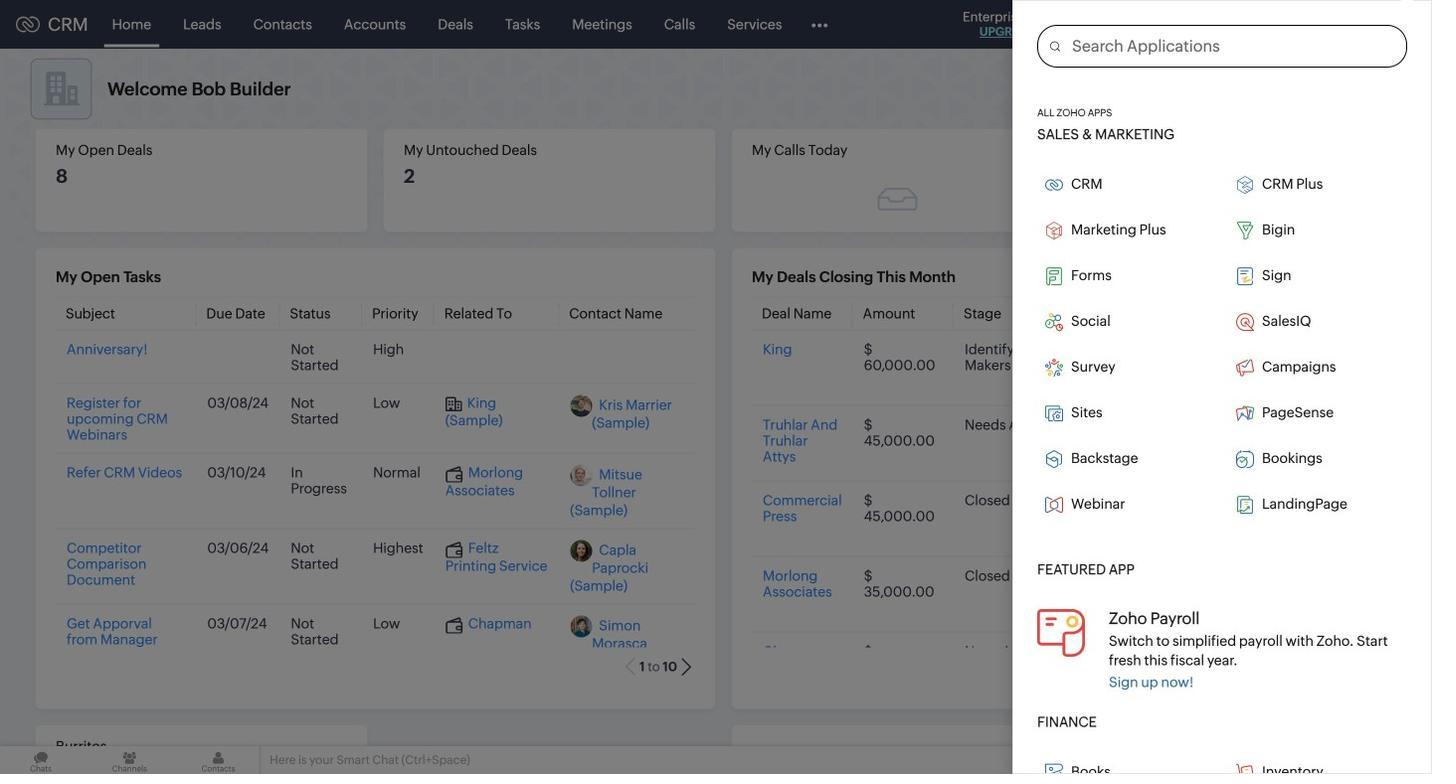 Task type: locate. For each thing, give the bounding box(es) containing it.
Search Applications text field
[[1060, 26, 1406, 66]]

chats image
[[0, 747, 82, 775]]

signals element
[[1171, 0, 1209, 49]]

create menu image
[[1094, 12, 1119, 36]]

logo image
[[16, 16, 40, 32]]

channels image
[[89, 747, 170, 775]]



Task type: vqa. For each thing, say whether or not it's contained in the screenshot.
Logo
yes



Task type: describe. For each thing, give the bounding box(es) containing it.
contacts image
[[177, 747, 259, 775]]

signals image
[[1183, 16, 1197, 33]]

calendar image
[[1221, 16, 1238, 32]]

zoho payroll image
[[1037, 609, 1085, 657]]

create menu element
[[1082, 0, 1131, 48]]



